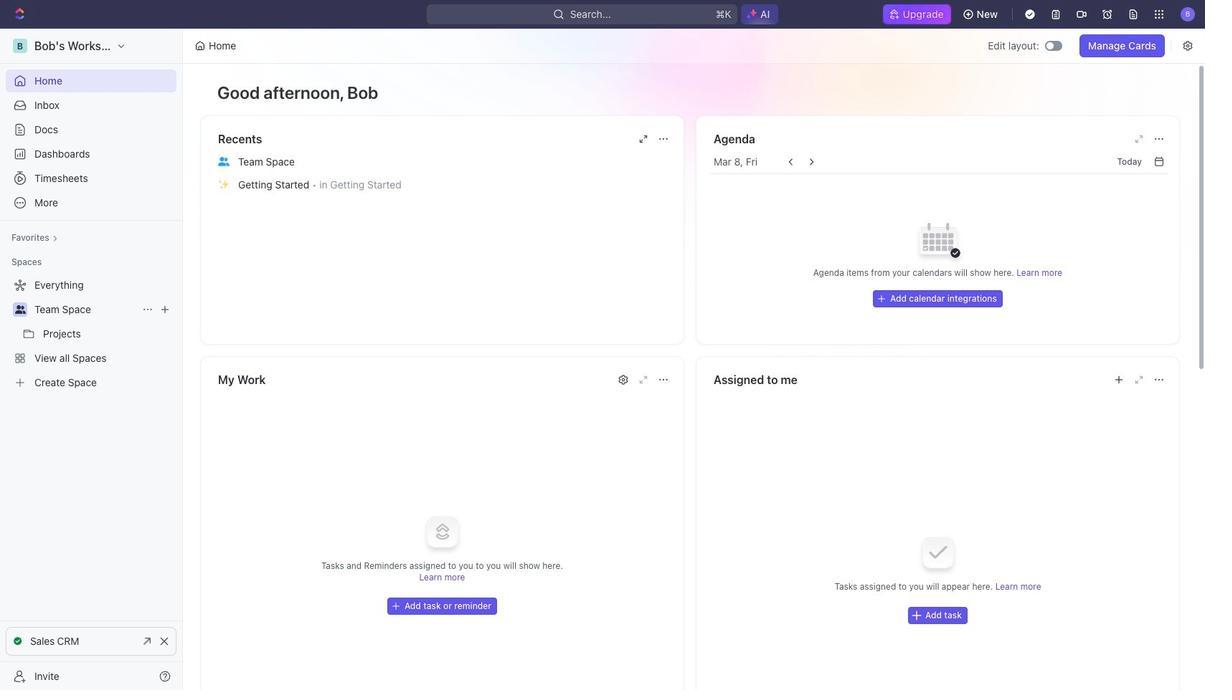 Task type: vqa. For each thing, say whether or not it's contained in the screenshot.
'Move' Link
no



Task type: locate. For each thing, give the bounding box(es) containing it.
user group image
[[218, 157, 230, 166], [15, 306, 25, 314]]

0 vertical spatial user group image
[[218, 157, 230, 166]]

0 horizontal spatial user group image
[[15, 306, 25, 314]]

bob's workspace, , element
[[13, 39, 27, 53]]

1 vertical spatial user group image
[[15, 306, 25, 314]]

tree
[[6, 274, 176, 395]]



Task type: describe. For each thing, give the bounding box(es) containing it.
tree inside sidebar navigation
[[6, 274, 176, 395]]

user group image inside tree
[[15, 306, 25, 314]]

sidebar navigation
[[0, 29, 186, 691]]

1 horizontal spatial user group image
[[218, 157, 230, 166]]



